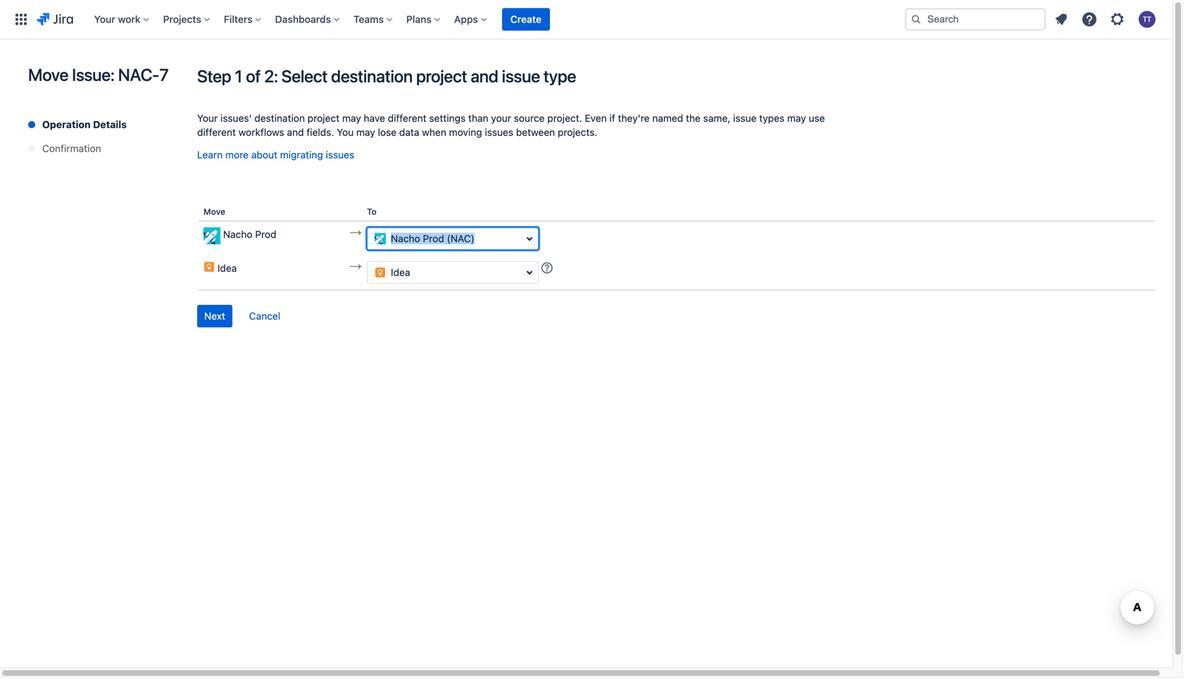 Task type: vqa. For each thing, say whether or not it's contained in the screenshot.
GoodMorning to the top
no



Task type: describe. For each thing, give the bounding box(es) containing it.
destination inside your issues' destination project may have different settings than your source project. even if they're named the same, issue types may use different workflows and fields. you may lose data when moving issues between projects.
[[254, 112, 305, 124]]

your
[[491, 112, 511, 124]]

0 horizontal spatial issues
[[326, 149, 354, 161]]

primary element
[[8, 0, 894, 39]]

and inside your issues' destination project may have different settings than your source project. even if they're named the same, issue types may use different workflows and fields. you may lose data when moving issues between projects.
[[287, 126, 304, 138]]

project inside your issues' destination project may have different settings than your source project. even if they're named the same, issue types may use different workflows and fields. you may lose data when moving issues between projects.
[[308, 112, 340, 124]]

issues inside your issues' destination project may have different settings than your source project. even if they're named the same, issue types may use different workflows and fields. you may lose data when moving issues between projects.
[[485, 126, 513, 138]]

the
[[686, 112, 701, 124]]

use
[[809, 112, 825, 124]]

have
[[364, 112, 385, 124]]

1
[[235, 66, 242, 86]]

appswitcher icon image
[[13, 11, 30, 28]]

work
[[118, 13, 141, 25]]

nac-
[[118, 65, 159, 85]]

step
[[197, 66, 231, 86]]

create button
[[502, 8, 550, 31]]

than
[[468, 112, 488, 124]]

apps
[[454, 13, 478, 25]]

cancel
[[249, 310, 280, 322]]

settings
[[429, 112, 466, 124]]

your for your work
[[94, 13, 115, 25]]

teams
[[354, 13, 384, 25]]

banner containing your work
[[0, 0, 1173, 39]]

7
[[159, 65, 169, 85]]

between
[[516, 126, 555, 138]]

idea image
[[204, 261, 215, 273]]

filters button
[[220, 8, 267, 31]]

2:
[[264, 66, 278, 86]]

nacho
[[223, 229, 252, 240]]

teams button
[[349, 8, 398, 31]]

prod
[[255, 229, 276, 240]]

operation
[[42, 119, 91, 130]]

0 horizontal spatial issue
[[502, 66, 540, 86]]

target project image
[[350, 228, 361, 239]]

learn
[[197, 149, 223, 161]]

issue inside your issues' destination project may have different settings than your source project. even if they're named the same, issue types may use different workflows and fields. you may lose data when moving issues between projects.
[[733, 112, 757, 124]]

types
[[759, 112, 785, 124]]

projects.
[[558, 126, 597, 138]]

data
[[399, 126, 419, 138]]

your work button
[[90, 8, 155, 31]]

fields.
[[307, 126, 334, 138]]

notifications image
[[1053, 11, 1070, 28]]

even
[[585, 112, 607, 124]]

cancel link
[[242, 306, 287, 328]]

target issue type image
[[350, 261, 361, 273]]

may left the use
[[787, 112, 806, 124]]

move issue: nac-7
[[28, 65, 169, 85]]

about
[[251, 149, 277, 161]]

your profile and settings image
[[1139, 11, 1156, 28]]

plans
[[406, 13, 432, 25]]

moving
[[449, 126, 482, 138]]



Task type: locate. For each thing, give the bounding box(es) containing it.
0 horizontal spatial your
[[94, 13, 115, 25]]

0 vertical spatial and
[[471, 66, 498, 86]]

0 vertical spatial issue
[[502, 66, 540, 86]]

1 horizontal spatial project
[[416, 66, 467, 86]]

move for move issue: nac-7
[[28, 65, 68, 85]]

issues
[[485, 126, 513, 138], [326, 149, 354, 161]]

1 vertical spatial your
[[197, 112, 218, 124]]

your inside popup button
[[94, 13, 115, 25]]

your issues' destination project may have different settings than your source project. even if they're named the same, issue types may use different workflows and fields. you may lose data when moving issues between projects.
[[197, 112, 825, 138]]

filters
[[224, 13, 253, 25]]

None submit
[[197, 305, 232, 328]]

settings image
[[1109, 11, 1126, 28]]

learn more about migrating issues
[[197, 149, 354, 161]]

move for move
[[204, 207, 225, 217]]

move up nacho
[[204, 207, 225, 217]]

your for your issues' destination project may have different settings than your source project. even if they're named the same, issue types may use different workflows and fields. you may lose data when moving issues between projects.
[[197, 112, 218, 124]]

1 vertical spatial and
[[287, 126, 304, 138]]

1 horizontal spatial move
[[204, 207, 225, 217]]

issue left types
[[733, 112, 757, 124]]

help image
[[1081, 11, 1098, 28]]

0 horizontal spatial move
[[28, 65, 68, 85]]

main content
[[0, 39, 1173, 678]]

apps button
[[450, 8, 492, 31]]

your inside your issues' destination project may have different settings than your source project. even if they're named the same, issue types may use different workflows and fields. you may lose data when moving issues between projects.
[[197, 112, 218, 124]]

may down have
[[356, 126, 375, 138]]

step 1 of 2: select destination project and issue type
[[197, 66, 576, 86]]

your left issues'
[[197, 112, 218, 124]]

your work
[[94, 13, 141, 25]]

operation details
[[42, 119, 127, 130]]

jira image
[[37, 11, 73, 28], [37, 11, 73, 28]]

workflows
[[239, 126, 284, 138]]

dashboards
[[275, 13, 331, 25]]

0 vertical spatial destination
[[331, 66, 413, 86]]

create
[[511, 13, 542, 25]]

source
[[514, 112, 545, 124]]

1 horizontal spatial and
[[471, 66, 498, 86]]

1 horizontal spatial issue
[[733, 112, 757, 124]]

plans button
[[402, 8, 446, 31]]

lose
[[378, 126, 397, 138]]

when
[[422, 126, 446, 138]]

destination up have
[[331, 66, 413, 86]]

details
[[93, 119, 127, 130]]

0 vertical spatial issues
[[485, 126, 513, 138]]

different up data
[[388, 112, 427, 124]]

if
[[610, 112, 615, 124]]

nacho prod
[[223, 229, 276, 240]]

banner
[[0, 0, 1173, 39]]

and up than
[[471, 66, 498, 86]]

idea
[[217, 262, 237, 274]]

project up fields.
[[308, 112, 340, 124]]

issue left type
[[502, 66, 540, 86]]

Search field
[[905, 8, 1046, 31]]

of
[[246, 66, 261, 86]]

your
[[94, 13, 115, 25], [197, 112, 218, 124]]

0 horizontal spatial and
[[287, 126, 304, 138]]

1 vertical spatial issues
[[326, 149, 354, 161]]

1 horizontal spatial your
[[197, 112, 218, 124]]

get local help about issue type image
[[541, 262, 553, 274]]

different
[[388, 112, 427, 124], [197, 126, 236, 138]]

1 vertical spatial project
[[308, 112, 340, 124]]

issues'
[[220, 112, 252, 124]]

may
[[342, 112, 361, 124], [787, 112, 806, 124], [356, 126, 375, 138]]

same,
[[703, 112, 731, 124]]

destination
[[331, 66, 413, 86], [254, 112, 305, 124]]

0 horizontal spatial destination
[[254, 112, 305, 124]]

confirmation
[[42, 143, 101, 154]]

project
[[416, 66, 467, 86], [308, 112, 340, 124]]

and up 'migrating'
[[287, 126, 304, 138]]

projects button
[[159, 8, 215, 31]]

1 vertical spatial issue
[[733, 112, 757, 124]]

you
[[337, 126, 354, 138]]

move
[[28, 65, 68, 85], [204, 207, 225, 217]]

issue:
[[72, 65, 114, 85]]

0 vertical spatial your
[[94, 13, 115, 25]]

0 vertical spatial project
[[416, 66, 467, 86]]

project.
[[547, 112, 582, 124]]

issue
[[502, 66, 540, 86], [733, 112, 757, 124]]

they're
[[618, 112, 650, 124]]

more
[[225, 149, 249, 161]]

search image
[[911, 14, 922, 25]]

1 vertical spatial destination
[[254, 112, 305, 124]]

1 vertical spatial move
[[204, 207, 225, 217]]

type
[[544, 66, 576, 86]]

1 vertical spatial different
[[197, 126, 236, 138]]

0 horizontal spatial different
[[197, 126, 236, 138]]

migrating
[[280, 149, 323, 161]]

named
[[652, 112, 683, 124]]

0 horizontal spatial project
[[308, 112, 340, 124]]

destination up workflows
[[254, 112, 305, 124]]

1 horizontal spatial issues
[[485, 126, 513, 138]]

0 vertical spatial different
[[388, 112, 427, 124]]

your left work
[[94, 13, 115, 25]]

1 horizontal spatial destination
[[331, 66, 413, 86]]

None text field
[[367, 228, 539, 250], [367, 261, 539, 284], [367, 228, 539, 250], [367, 261, 539, 284]]

projects
[[163, 13, 201, 25]]

dashboards button
[[271, 8, 345, 31]]

may up you
[[342, 112, 361, 124]]

1 horizontal spatial different
[[388, 112, 427, 124]]

issues down you
[[326, 149, 354, 161]]

move left issue:
[[28, 65, 68, 85]]

0 vertical spatial move
[[28, 65, 68, 85]]

select
[[281, 66, 328, 86]]

project up settings
[[416, 66, 467, 86]]

different up "learn"
[[197, 126, 236, 138]]

learn more about migrating issues link
[[197, 149, 354, 161]]

and
[[471, 66, 498, 86], [287, 126, 304, 138]]

to
[[367, 207, 377, 217]]

issues down your
[[485, 126, 513, 138]]



